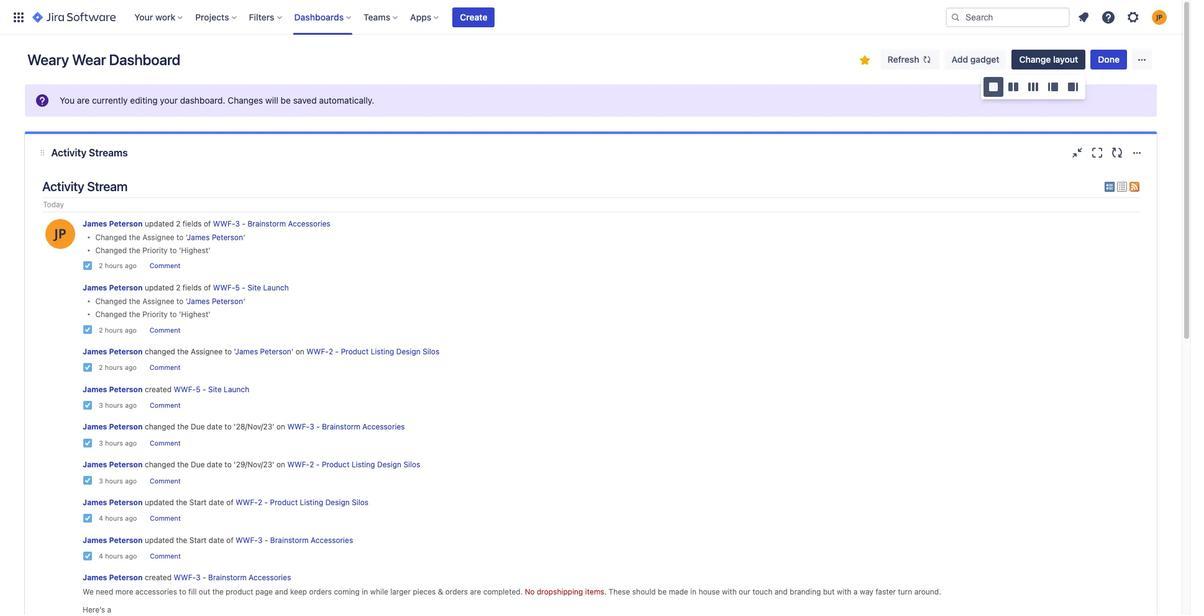 Task type: locate. For each thing, give the bounding box(es) containing it.
2 in from the left
[[691, 588, 697, 597]]

0 horizontal spatial 5
[[196, 385, 201, 394]]

3 task image from the top
[[83, 439, 93, 449]]

wwf-2 - product listing design silos link for listing
[[287, 461, 420, 470]]

1 vertical spatial a
[[107, 606, 111, 615]]

fields inside james peterson updated 2 fields of wwf-3 - brainstorm accessories changed the assignee to ' james peterson ' changed the priority to 'highest'
[[183, 219, 202, 228]]

task image
[[83, 261, 93, 271], [83, 325, 93, 335], [83, 439, 93, 449], [83, 514, 93, 524], [83, 552, 93, 562]]

our
[[739, 588, 751, 597]]

1 vertical spatial 5
[[196, 385, 201, 394]]

4 updated from the top
[[145, 536, 174, 546]]

three columns image
[[1026, 80, 1041, 94]]

start for wwf-2 - product listing design silos
[[189, 498, 207, 508]]

4 hours ago for james peterson updated the start date of wwf-2 - product listing design silos
[[99, 516, 137, 523]]

1 horizontal spatial be
[[658, 588, 667, 597]]

0 vertical spatial 4 hours ago
[[99, 516, 137, 523]]

1 vertical spatial silos
[[404, 461, 420, 470]]

0 horizontal spatial with
[[722, 588, 737, 597]]

dashboard.
[[180, 95, 225, 106]]

1 vertical spatial 4 hours ago
[[99, 553, 137, 561]]

refresh image
[[922, 55, 932, 65]]

comment for james peterson changed the due date to '29/nov/23' on wwf-2 - product listing design silos
[[150, 478, 181, 485]]

1 'highest' from the top
[[179, 246, 211, 256]]

dashboards
[[294, 11, 344, 22]]

task image for james peterson changed the due date to '28/nov/23' on wwf-3 - brainstorm accessories
[[83, 439, 93, 449]]

change layout button
[[1012, 50, 1086, 70]]

1 vertical spatial due
[[191, 461, 205, 470]]

0 horizontal spatial and
[[275, 588, 288, 597]]

0 vertical spatial a
[[854, 588, 858, 597]]

james for james peterson changed the due date to '29/nov/23' on wwf-2 - product listing design silos
[[83, 461, 107, 470]]

0 horizontal spatial be
[[281, 95, 291, 106]]

2 orders from the left
[[445, 588, 468, 597]]

2 vertical spatial 2 hours ago
[[99, 364, 137, 372]]

1 vertical spatial are
[[470, 588, 481, 597]]

stream
[[87, 179, 128, 194]]

out
[[199, 588, 210, 597]]

2 2 hours ago from the top
[[99, 327, 137, 334]]

1 priority from the top
[[142, 246, 168, 256]]

to
[[177, 233, 184, 242], [170, 246, 177, 256], [177, 297, 184, 306], [170, 310, 177, 320], [225, 347, 232, 357], [225, 423, 232, 432], [225, 461, 232, 470], [179, 588, 186, 597]]

'highest' inside james peterson updated 2 fields of wwf-5 - site launch changed the assignee to ' james peterson ' changed the priority to 'highest'
[[179, 310, 211, 320]]

due down james peterson created wwf-5 - site launch at the left bottom of page
[[191, 423, 205, 432]]

and right touch
[[775, 588, 788, 597]]

0 vertical spatial 2 hours ago
[[99, 263, 137, 270]]

1 fields from the top
[[183, 219, 202, 228]]

orders right keep
[[309, 588, 332, 597]]

task image
[[83, 363, 93, 373], [83, 401, 93, 411], [83, 476, 93, 486]]

0 vertical spatial be
[[281, 95, 291, 106]]

you
[[60, 95, 75, 106]]

in left the while
[[362, 588, 368, 597]]

add gadget
[[952, 54, 1000, 65]]

turn
[[898, 588, 913, 597]]

1 horizontal spatial in
[[691, 588, 697, 597]]

comment link for james peterson updated the start date of wwf-3 - brainstorm accessories
[[150, 553, 181, 561]]

activity
[[51, 147, 86, 159], [42, 179, 84, 194]]

peterson for james peterson changed the assignee to ' james peterson ' on wwf-2 - product listing design silos
[[109, 347, 143, 357]]

james for james peterson updated 2 fields of wwf-5 - site launch changed the assignee to ' james peterson ' changed the priority to 'highest'
[[83, 283, 107, 293]]

more dashboard actions image
[[1135, 52, 1150, 67]]

in right the made
[[691, 588, 697, 597]]

0 vertical spatial created
[[145, 385, 172, 394]]

james
[[83, 219, 107, 228], [187, 233, 210, 242], [83, 283, 107, 293], [187, 297, 210, 306], [83, 347, 107, 357], [235, 347, 258, 357], [83, 385, 107, 394], [83, 423, 107, 432], [83, 461, 107, 470], [83, 498, 107, 508], [83, 536, 107, 546], [83, 574, 107, 583]]

help image
[[1101, 10, 1116, 25]]

1 vertical spatial 4
[[99, 553, 103, 561]]

0 vertical spatial listing
[[371, 347, 394, 357]]

1 start from the top
[[189, 498, 207, 508]]

1 vertical spatial listing
[[352, 461, 375, 470]]

assignee inside james peterson updated 2 fields of wwf-5 - site launch changed the assignee to ' james peterson ' changed the priority to 'highest'
[[142, 297, 174, 306]]

0 vertical spatial 3 hours ago
[[99, 402, 137, 410]]

in
[[362, 588, 368, 597], [691, 588, 697, 597]]

1 changed from the top
[[95, 233, 127, 242]]

0 vertical spatial assignee
[[142, 233, 174, 242]]

2 vertical spatial on
[[277, 461, 285, 470]]

site
[[248, 283, 261, 293], [208, 385, 222, 394]]

ago for james peterson updated the start date of wwf-2 - product listing design silos
[[125, 516, 137, 523]]

peterson for james peterson updated the start date of wwf-3 - brainstorm accessories
[[109, 536, 143, 546]]

3 updated from the top
[[145, 498, 174, 508]]

2 horizontal spatial silos
[[423, 347, 440, 357]]

primary element
[[7, 0, 946, 34]]

wwf-3 - brainstorm accessories link for updated 2 fields of
[[213, 219, 331, 228]]

priority inside james peterson updated 2 fields of wwf-5 - site launch changed the assignee to ' james peterson ' changed the priority to 'highest'
[[142, 310, 168, 320]]

3 3 hours ago from the top
[[99, 478, 137, 485]]

start
[[189, 498, 207, 508], [189, 536, 207, 546]]

jira software image
[[32, 10, 116, 25], [32, 10, 116, 25]]

and left keep
[[275, 588, 288, 597]]

accessories inside james peterson updated 2 fields of wwf-3 - brainstorm accessories changed the assignee to ' james peterson ' changed the priority to 'highest'
[[288, 219, 331, 228]]

fields inside james peterson updated 2 fields of wwf-5 - site launch changed the assignee to ' james peterson ' changed the priority to 'highest'
[[183, 283, 202, 293]]

2 task image from the top
[[83, 401, 93, 411]]

launch
[[263, 283, 289, 293], [224, 385, 249, 394]]

'29/nov/23'
[[234, 461, 275, 470]]

james peterson updated the start date of wwf-2 - product listing design silos
[[83, 498, 369, 508]]

accessories
[[135, 588, 177, 597]]

3 2 hours ago from the top
[[99, 364, 137, 372]]

refresh activity streams image
[[1110, 145, 1125, 160]]

2 vertical spatial product
[[270, 498, 298, 508]]

1 due from the top
[[191, 423, 205, 432]]

wwf-
[[213, 219, 235, 228], [213, 283, 235, 293], [307, 347, 329, 357], [174, 385, 196, 394], [287, 423, 310, 432], [287, 461, 310, 470], [236, 498, 258, 508], [236, 536, 258, 546], [174, 574, 196, 583]]

editing
[[130, 95, 158, 106]]

updated for james peterson updated the start date of wwf-2 - product listing design silos
[[145, 498, 174, 508]]

fields
[[183, 219, 202, 228], [183, 283, 202, 293]]

1 vertical spatial 'highest'
[[179, 310, 211, 320]]

a right 'here's' on the bottom left of the page
[[107, 606, 111, 615]]

0 horizontal spatial orders
[[309, 588, 332, 597]]

due
[[191, 423, 205, 432], [191, 461, 205, 470]]

0 vertical spatial are
[[77, 95, 90, 106]]

dashboards button
[[291, 7, 356, 27]]

1 vertical spatial activity
[[42, 179, 84, 194]]

updated inside james peterson updated 2 fields of wwf-3 - brainstorm accessories changed the assignee to ' james peterson ' changed the priority to 'highest'
[[145, 219, 174, 228]]

1 3 hours ago from the top
[[99, 402, 137, 410]]

updated inside james peterson updated 2 fields of wwf-5 - site launch changed the assignee to ' james peterson ' changed the priority to 'highest'
[[145, 283, 174, 293]]

2 fields from the top
[[183, 283, 202, 293]]

changes
[[228, 95, 263, 106]]

are right you
[[77, 95, 90, 106]]

activity up activity stream
[[51, 147, 86, 159]]

left sidebar image
[[1046, 80, 1061, 94]]

more actions for activity streams gadget image
[[1130, 145, 1145, 160]]

will
[[265, 95, 278, 106]]

5 task image from the top
[[83, 552, 93, 562]]

are
[[77, 95, 90, 106], [470, 588, 481, 597]]

0 vertical spatial site
[[248, 283, 261, 293]]

weary
[[27, 51, 69, 68]]

priority inside james peterson updated 2 fields of wwf-3 - brainstorm accessories changed the assignee to ' james peterson ' changed the priority to 'highest'
[[142, 246, 168, 256]]

0 vertical spatial 'highest'
[[179, 246, 211, 256]]

start up james peterson updated the start date of wwf-3 - brainstorm accessories
[[189, 498, 207, 508]]

1 horizontal spatial with
[[837, 588, 852, 597]]

right sidebar image
[[1066, 80, 1081, 94]]

0 vertical spatial priority
[[142, 246, 168, 256]]

while
[[370, 588, 388, 597]]

2 due from the top
[[191, 461, 205, 470]]

with
[[722, 588, 737, 597], [837, 588, 852, 597]]

2 priority from the top
[[142, 310, 168, 320]]

due for '28/nov/23'
[[191, 423, 205, 432]]

we
[[83, 588, 94, 597]]

1 horizontal spatial launch
[[263, 283, 289, 293]]

0 vertical spatial launch
[[263, 283, 289, 293]]

james for james peterson created wwf-3 - brainstorm accessories
[[83, 574, 107, 583]]

2 start from the top
[[189, 536, 207, 546]]

be
[[281, 95, 291, 106], [658, 588, 667, 597]]

2 hours ago for changed the assignee to '
[[99, 364, 137, 372]]

0 horizontal spatial launch
[[224, 385, 249, 394]]

-
[[242, 219, 246, 228], [242, 283, 246, 293], [335, 347, 339, 357], [203, 385, 206, 394], [316, 423, 320, 432], [316, 461, 320, 470], [264, 498, 268, 508], [265, 536, 268, 546], [203, 574, 206, 583]]

due up james peterson updated the start date of wwf-2 - product listing design silos
[[191, 461, 205, 470]]

'highest'
[[179, 246, 211, 256], [179, 310, 211, 320]]

changed
[[145, 347, 175, 357], [145, 423, 175, 432], [145, 461, 175, 470]]

1 horizontal spatial orders
[[445, 588, 468, 597]]

5 down james peterson updated 2 fields of wwf-3 - brainstorm accessories changed the assignee to ' james peterson ' changed the priority to 'highest'
[[235, 283, 240, 293]]

'highest' for wwf-5 - site launch
[[179, 310, 211, 320]]

james for james peterson created wwf-5 - site launch
[[83, 385, 107, 394]]

0 vertical spatial fields
[[183, 219, 202, 228]]

2 4 from the top
[[99, 553, 103, 561]]

ago for ' on
[[125, 364, 137, 372]]

wwf-5 - site launch link
[[213, 283, 289, 293], [174, 385, 249, 394]]

3 changed from the top
[[145, 461, 175, 470]]

5 up james peterson changed the due date to '28/nov/23' on wwf-3 - brainstorm accessories in the left bottom of the page
[[196, 385, 201, 394]]

of inside james peterson updated 2 fields of wwf-3 - brainstorm accessories changed the assignee to ' james peterson ' changed the priority to 'highest'
[[204, 219, 211, 228]]

date down james peterson updated the start date of wwf-2 - product listing design silos
[[209, 536, 224, 546]]

3 hours ago for created
[[99, 402, 137, 410]]

&
[[438, 588, 443, 597]]

2 vertical spatial task image
[[83, 476, 93, 486]]

page
[[256, 588, 273, 597]]

1 task image from the top
[[83, 261, 93, 271]]

on for changed the due date to '29/nov/23' on
[[277, 461, 285, 470]]

date for 3
[[207, 423, 223, 432]]

2 changed from the top
[[145, 423, 175, 432]]

comment for ' on
[[150, 364, 181, 372]]

2 and from the left
[[775, 588, 788, 597]]

of
[[204, 219, 211, 228], [204, 283, 211, 293], [226, 498, 234, 508], [226, 536, 234, 546]]

2 hours ago
[[99, 263, 137, 270], [99, 327, 137, 334], [99, 364, 137, 372]]

2 4 hours ago from the top
[[99, 553, 137, 561]]

launch inside james peterson updated 2 fields of wwf-5 - site launch changed the assignee to ' james peterson ' changed the priority to 'highest'
[[263, 283, 289, 293]]

1 horizontal spatial silos
[[404, 461, 420, 470]]

1 created from the top
[[145, 385, 172, 394]]

brainstorm inside james peterson updated 2 fields of wwf-3 - brainstorm accessories changed the assignee to ' james peterson ' changed the priority to 'highest'
[[248, 219, 286, 228]]

0 vertical spatial 4
[[99, 516, 103, 523]]

1 vertical spatial be
[[658, 588, 667, 597]]

2 vertical spatial listing
[[300, 498, 323, 508]]

2 'highest' from the top
[[179, 310, 211, 320]]

be right will
[[281, 95, 291, 106]]

1 horizontal spatial 5
[[235, 283, 240, 293]]

0 vertical spatial wwf-2 - product listing design silos link
[[307, 347, 440, 357]]

1 vertical spatial wwf-5 - site launch link
[[174, 385, 249, 394]]

0 horizontal spatial silos
[[352, 498, 369, 508]]

1 horizontal spatial and
[[775, 588, 788, 597]]

assignee inside james peterson updated 2 fields of wwf-3 - brainstorm accessories changed the assignee to ' james peterson ' changed the priority to 'highest'
[[142, 233, 174, 242]]

4 for james peterson updated the start date of wwf-2 - product listing design silos
[[99, 516, 103, 523]]

james peterson created wwf-3 - brainstorm accessories
[[83, 574, 291, 583]]

2 hours ago for updated 2 fields of
[[99, 327, 137, 334]]

1 horizontal spatial site
[[248, 283, 261, 293]]

3 task image from the top
[[83, 476, 93, 486]]

2 vertical spatial silos
[[352, 498, 369, 508]]

1 vertical spatial task image
[[83, 401, 93, 411]]

james peterson updated the start date of wwf-3 - brainstorm accessories
[[83, 536, 353, 546]]

1 vertical spatial 3 hours ago
[[99, 440, 137, 447]]

0 vertical spatial task image
[[83, 363, 93, 373]]

be left the made
[[658, 588, 667, 597]]

your work
[[134, 11, 175, 22]]

1 in from the left
[[362, 588, 368, 597]]

peterson for james peterson updated 2 fields of wwf-5 - site launch changed the assignee to ' james peterson ' changed the priority to 'highest'
[[109, 283, 143, 293]]

1 vertical spatial 2 hours ago
[[99, 327, 137, 334]]

0 horizontal spatial a
[[107, 606, 111, 615]]

activity for activity stream
[[42, 179, 84, 194]]

0 vertical spatial due
[[191, 423, 205, 432]]

ago for james peterson changed the due date to '29/nov/23' on wwf-2 - product listing design silos
[[125, 478, 137, 485]]

made
[[669, 588, 689, 597]]

task image for created
[[83, 401, 93, 411]]

activity streams
[[51, 147, 128, 159]]

2 updated from the top
[[145, 283, 174, 293]]

1 vertical spatial changed
[[145, 423, 175, 432]]

a left way
[[854, 588, 858, 597]]

comment link for james peterson created wwf-5 - site launch
[[150, 402, 181, 410]]

projects
[[195, 11, 229, 22]]

with left our
[[722, 588, 737, 597]]

'
[[186, 233, 187, 242], [243, 233, 245, 242], [186, 297, 187, 306], [243, 297, 245, 306], [234, 347, 235, 357], [291, 347, 294, 357]]

3 hours ago
[[99, 402, 137, 410], [99, 440, 137, 447], [99, 478, 137, 485]]

1 vertical spatial site
[[208, 385, 222, 394]]

1 vertical spatial assignee
[[142, 297, 174, 306]]

2 3 hours ago from the top
[[99, 440, 137, 447]]

changed
[[95, 233, 127, 242], [95, 246, 127, 256], [95, 297, 127, 306], [95, 310, 127, 320]]

4 changed from the top
[[95, 310, 127, 320]]

1 vertical spatial fields
[[183, 283, 202, 293]]

0 horizontal spatial in
[[362, 588, 368, 597]]

1 4 from the top
[[99, 516, 103, 523]]

silos
[[423, 347, 440, 357], [404, 461, 420, 470], [352, 498, 369, 508]]

wwf-2 - product listing design silos link for silos
[[236, 498, 369, 508]]

comment link for james peterson changed the due date to '28/nov/23' on wwf-3 - brainstorm accessories
[[150, 440, 181, 447]]

hours
[[105, 263, 123, 270], [105, 327, 123, 334], [105, 364, 123, 372], [105, 402, 123, 410], [105, 440, 123, 447], [105, 478, 123, 485], [105, 516, 123, 523], [105, 553, 123, 561]]

work
[[155, 11, 175, 22]]

completed.
[[483, 588, 523, 597]]

orders
[[309, 588, 332, 597], [445, 588, 468, 597]]

date
[[207, 423, 223, 432], [207, 461, 223, 470], [209, 498, 224, 508], [209, 536, 224, 546]]

4 task image from the top
[[83, 514, 93, 524]]

start up james peterson created wwf-3 - brainstorm accessories
[[189, 536, 207, 546]]

product
[[341, 347, 369, 357], [322, 461, 350, 470], [270, 498, 298, 508]]

and
[[275, 588, 288, 597], [775, 588, 788, 597]]

0 vertical spatial wwf-5 - site launch link
[[213, 283, 289, 293]]

2 created from the top
[[145, 574, 172, 583]]

wwf-5 - site launch link for created
[[174, 385, 249, 394]]

updated for james peterson updated 2 fields of wwf-5 - site launch changed the assignee to ' james peterson ' changed the priority to 'highest'
[[145, 283, 174, 293]]

1 updated from the top
[[145, 219, 174, 228]]

4
[[99, 516, 103, 523], [99, 553, 103, 561]]

orders right &
[[445, 588, 468, 597]]

1 and from the left
[[275, 588, 288, 597]]

assignee
[[142, 233, 174, 242], [142, 297, 174, 306], [191, 347, 223, 357]]

banner
[[0, 0, 1182, 35]]

wwf-3 - brainstorm accessories link
[[213, 219, 331, 228], [287, 423, 405, 432], [236, 536, 353, 546], [174, 574, 291, 583]]

1 horizontal spatial are
[[470, 588, 481, 597]]

0 horizontal spatial are
[[77, 95, 90, 106]]

created for 5
[[145, 385, 172, 394]]

1 vertical spatial launch
[[224, 385, 249, 394]]

date up james peterson updated the start date of wwf-3 - brainstorm accessories
[[209, 498, 224, 508]]

task image for changed the assignee to '
[[83, 363, 93, 373]]

4 hours ago
[[99, 516, 137, 523], [99, 553, 137, 561]]

date left '28/nov/23'
[[207, 423, 223, 432]]

start for wwf-3 - brainstorm accessories
[[189, 536, 207, 546]]

activity up the today
[[42, 179, 84, 194]]

james for james peterson updated 2 fields of wwf-3 - brainstorm accessories changed the assignee to ' james peterson ' changed the priority to 'highest'
[[83, 219, 107, 228]]

a
[[854, 588, 858, 597], [107, 606, 111, 615]]

0 vertical spatial changed
[[145, 347, 175, 357]]

0 vertical spatial start
[[189, 498, 207, 508]]

2 with from the left
[[837, 588, 852, 597]]

1 vertical spatial priority
[[142, 310, 168, 320]]

design
[[396, 347, 421, 357], [377, 461, 402, 470], [325, 498, 350, 508]]

2 vertical spatial changed
[[145, 461, 175, 470]]

1 vertical spatial created
[[145, 574, 172, 583]]

2 inside james peterson updated 2 fields of wwf-3 - brainstorm accessories changed the assignee to ' james peterson ' changed the priority to 'highest'
[[176, 219, 181, 228]]

2 vertical spatial wwf-2 - product listing design silos link
[[236, 498, 369, 508]]

1 vertical spatial on
[[277, 423, 285, 432]]

'highest' inside james peterson updated 2 fields of wwf-3 - brainstorm accessories changed the assignee to ' james peterson ' changed the priority to 'highest'
[[179, 246, 211, 256]]

two columns image
[[1006, 80, 1021, 94]]

1 task image from the top
[[83, 363, 93, 373]]

1 4 hours ago from the top
[[99, 516, 137, 523]]

2 vertical spatial 3 hours ago
[[99, 478, 137, 485]]

Search field
[[946, 7, 1070, 27]]

with right but
[[837, 588, 852, 597]]

5 inside james peterson updated 2 fields of wwf-5 - site launch changed the assignee to ' james peterson ' changed the priority to 'highest'
[[235, 283, 240, 293]]

1 vertical spatial start
[[189, 536, 207, 546]]

updated
[[145, 219, 174, 228], [145, 283, 174, 293], [145, 498, 174, 508], [145, 536, 174, 546]]

0 vertical spatial 5
[[235, 283, 240, 293]]

assignee for wwf-5 - site launch
[[142, 297, 174, 306]]

created
[[145, 385, 172, 394], [145, 574, 172, 583]]

date up james peterson updated the start date of wwf-2 - product listing design silos
[[207, 461, 223, 470]]

4 hours ago for james peterson updated the start date of wwf-3 - brainstorm accessories
[[99, 553, 137, 561]]

add
[[952, 54, 969, 65]]

1 vertical spatial product
[[322, 461, 350, 470]]

0 vertical spatial activity
[[51, 147, 86, 159]]

1 vertical spatial wwf-2 - product listing design silos link
[[287, 461, 420, 470]]

change layout
[[1020, 54, 1079, 65]]

james for james peterson changed the due date to '28/nov/23' on wwf-3 - brainstorm accessories
[[83, 423, 107, 432]]

are left completed. on the left bottom of page
[[470, 588, 481, 597]]



Task type: vqa. For each thing, say whether or not it's contained in the screenshot.
You are currently editing your dashboard. Changes will be saved automatically.
yes



Task type: describe. For each thing, give the bounding box(es) containing it.
3 changed from the top
[[95, 297, 127, 306]]

comment link for ' on
[[150, 364, 181, 372]]

site inside james peterson updated 2 fields of wwf-5 - site launch changed the assignee to ' james peterson ' changed the priority to 'highest'
[[248, 283, 261, 293]]

fields for wwf-3 - brainstorm accessories
[[183, 219, 202, 228]]

fields for wwf-5 - site launch
[[183, 283, 202, 293]]

1 2 hours ago from the top
[[99, 263, 137, 270]]

comment link for james peterson changed the due date to '29/nov/23' on wwf-2 - product listing design silos
[[150, 478, 181, 485]]

peterson for james peterson created wwf-3 - brainstorm accessories
[[109, 574, 143, 583]]

peterson for james peterson updated the start date of wwf-2 - product listing design silos
[[109, 498, 143, 508]]

star weary wear dashboard image
[[857, 53, 872, 68]]

teams button
[[360, 7, 403, 27]]

hours for ' on
[[105, 364, 123, 372]]

wear
[[72, 51, 106, 68]]

refresh button
[[880, 50, 940, 70]]

coming
[[334, 588, 360, 597]]

automatically.
[[319, 95, 374, 106]]

4 for james peterson updated the start date of wwf-3 - brainstorm accessories
[[99, 553, 103, 561]]

weary wear dashboard
[[27, 51, 180, 68]]

- inside james peterson updated 2 fields of wwf-5 - site launch changed the assignee to ' james peterson ' changed the priority to 'highest'
[[242, 283, 246, 293]]

fill
[[188, 588, 197, 597]]

1 changed from the top
[[145, 347, 175, 357]]

items.
[[585, 588, 607, 597]]

created for 3
[[145, 574, 172, 583]]

updated for james peterson updated the start date of wwf-3 - brainstorm accessories
[[145, 536, 174, 546]]

your
[[160, 95, 178, 106]]

comment for james peterson updated the start date of wwf-3 - brainstorm accessories
[[150, 553, 181, 561]]

notifications image
[[1077, 10, 1092, 25]]

date for brainstorm
[[209, 536, 224, 546]]

we need more accessories to fill out the product page and keep orders coming in while larger pieces & orders are completed. no dropshipping items. these should be made in house with our touch and branding but with a way faster turn around.
[[83, 588, 942, 597]]

touch
[[753, 588, 773, 597]]

appswitcher icon image
[[11, 10, 26, 25]]

minimize activity streams image
[[1070, 145, 1085, 160]]

hours for james peterson updated the start date of wwf-3 - brainstorm accessories
[[105, 553, 123, 561]]

banner containing your work
[[0, 0, 1182, 35]]

these
[[609, 588, 630, 597]]

james for james peterson changed the assignee to ' james peterson ' on wwf-2 - product listing design silos
[[83, 347, 107, 357]]

comment for james peterson changed the due date to '28/nov/23' on wwf-3 - brainstorm accessories
[[150, 440, 181, 447]]

- inside james peterson updated 2 fields of wwf-3 - brainstorm accessories changed the assignee to ' james peterson ' changed the priority to 'highest'
[[242, 219, 246, 228]]

peterson for james peterson updated 2 fields of wwf-3 - brainstorm accessories changed the assignee to ' james peterson ' changed the priority to 'highest'
[[109, 219, 143, 228]]

hours for james peterson updated the start date of wwf-2 - product listing design silos
[[105, 516, 123, 523]]

search image
[[951, 12, 961, 22]]

filters
[[249, 11, 274, 22]]

james peterson updated 2 fields of wwf-3 - brainstorm accessories changed the assignee to ' james peterson ' changed the priority to 'highest'
[[83, 219, 331, 256]]

dashboard
[[109, 51, 180, 68]]

due for '29/nov/23'
[[191, 461, 205, 470]]

filters button
[[245, 7, 287, 27]]

teams
[[364, 11, 390, 22]]

wwf- inside james peterson updated 2 fields of wwf-5 - site launch changed the assignee to ' james peterson ' changed the priority to 'highest'
[[213, 283, 235, 293]]

comment link for james peterson updated the start date of wwf-2 - product listing design silos
[[150, 516, 181, 523]]

currently
[[92, 95, 128, 106]]

saved
[[293, 95, 317, 106]]

james for james peterson updated the start date of wwf-2 - product listing design silos
[[83, 498, 107, 508]]

2 changed from the top
[[95, 246, 127, 256]]

settings image
[[1126, 10, 1141, 25]]

change
[[1020, 54, 1051, 65]]

date for 2
[[207, 461, 223, 470]]

wwf-3 - brainstorm accessories link for changed the due date to '28/nov/23' on
[[287, 423, 405, 432]]

3 hours ago for changed the due date to '29/nov/23' on
[[99, 478, 137, 485]]

hours for james peterson changed the due date to '29/nov/23' on wwf-2 - product listing design silos
[[105, 478, 123, 485]]

2 vertical spatial assignee
[[191, 347, 223, 357]]

should
[[633, 588, 656, 597]]

date for product
[[209, 498, 224, 508]]

ago for james peterson updated the start date of wwf-3 - brainstorm accessories
[[125, 553, 137, 561]]

here's
[[83, 606, 105, 615]]

way
[[860, 588, 874, 597]]

dropshipping
[[537, 588, 583, 597]]

branding
[[790, 588, 821, 597]]

1 with from the left
[[722, 588, 737, 597]]

james peterson updated 2 fields of wwf-5 - site launch changed the assignee to ' james peterson ' changed the priority to 'highest'
[[83, 283, 289, 320]]

james peterson image
[[45, 219, 75, 249]]

peterson for james peterson created wwf-5 - site launch
[[109, 385, 143, 394]]

wwf-5 - site launch link for updated 2 fields of
[[213, 283, 289, 293]]

your
[[134, 11, 153, 22]]

need
[[96, 588, 113, 597]]

wwf-3 - brainstorm accessories link for updated the start date of
[[236, 536, 353, 546]]

task image for changed the due date to '29/nov/23' on
[[83, 476, 93, 486]]

house
[[699, 588, 720, 597]]

changed for changed the due date to '28/nov/23' on
[[145, 423, 175, 432]]

2 vertical spatial design
[[325, 498, 350, 508]]

task image for james peterson updated the start date of wwf-3 - brainstorm accessories
[[83, 552, 93, 562]]

ago for james peterson changed the due date to '28/nov/23' on wwf-3 - brainstorm accessories
[[125, 440, 137, 447]]

product
[[226, 588, 253, 597]]

apps button
[[407, 7, 444, 27]]

faster
[[876, 588, 896, 597]]

james peterson changed the due date to '29/nov/23' on wwf-2 - product listing design silos
[[83, 461, 420, 470]]

your work button
[[131, 7, 188, 27]]

0 vertical spatial product
[[341, 347, 369, 357]]

refresh
[[888, 54, 920, 65]]

ago for james peterson created wwf-5 - site launch
[[125, 402, 137, 410]]

on for changed the due date to '28/nov/23' on
[[277, 423, 285, 432]]

add gadget button
[[945, 50, 1007, 70]]

comment for james peterson updated the start date of wwf-2 - product listing design silos
[[150, 516, 181, 523]]

hours for james peterson changed the due date to '28/nov/23' on wwf-3 - brainstorm accessories
[[105, 440, 123, 447]]

activity stream
[[42, 179, 128, 194]]

james peterson created wwf-5 - site launch
[[83, 385, 249, 394]]

of inside james peterson updated 2 fields of wwf-5 - site launch changed the assignee to ' james peterson ' changed the priority to 'highest'
[[204, 283, 211, 293]]

0 vertical spatial design
[[396, 347, 421, 357]]

assignee for wwf-3 - brainstorm accessories
[[142, 233, 174, 242]]

maximize activity streams image
[[1090, 145, 1105, 160]]

here's a
[[83, 606, 111, 615]]

no
[[525, 588, 535, 597]]

gadget
[[971, 54, 1000, 65]]

wwf- inside james peterson updated 2 fields of wwf-3 - brainstorm accessories changed the assignee to ' james peterson ' changed the priority to 'highest'
[[213, 219, 235, 228]]

peterson for james peterson changed the due date to '29/nov/23' on wwf-2 - product listing design silos
[[109, 461, 143, 470]]

comment for james peterson created wwf-5 - site launch
[[150, 402, 181, 410]]

streams
[[89, 147, 128, 159]]

more
[[115, 588, 133, 597]]

done link
[[1091, 50, 1128, 70]]

around.
[[915, 588, 942, 597]]

1 vertical spatial design
[[377, 461, 402, 470]]

priority for wwf-3 - brainstorm accessories
[[142, 246, 168, 256]]

apps
[[410, 11, 432, 22]]

hours for james peterson created wwf-5 - site launch
[[105, 402, 123, 410]]

1 horizontal spatial a
[[854, 588, 858, 597]]

0 horizontal spatial site
[[208, 385, 222, 394]]

but
[[823, 588, 835, 597]]

'highest' for wwf-3 - brainstorm accessories
[[179, 246, 211, 256]]

3 hours ago for changed the due date to '28/nov/23' on
[[99, 440, 137, 447]]

projects button
[[192, 7, 242, 27]]

today
[[43, 200, 64, 210]]

1 orders from the left
[[309, 588, 332, 597]]

you are currently editing your dashboard. changes will be saved automatically.
[[60, 95, 374, 106]]

james for james peterson updated the start date of wwf-3 - brainstorm accessories
[[83, 536, 107, 546]]

one column image
[[986, 80, 1001, 94]]

priority for wwf-5 - site launch
[[142, 310, 168, 320]]

your profile and settings image
[[1152, 10, 1167, 25]]

wwf-3 - brainstorm accessories link for created
[[174, 574, 291, 583]]

'28/nov/23'
[[234, 423, 275, 432]]

keep
[[290, 588, 307, 597]]

0 vertical spatial on
[[296, 347, 304, 357]]

task image for james peterson updated the start date of wwf-2 - product listing design silos
[[83, 514, 93, 524]]

james peterson changed the due date to '28/nov/23' on wwf-3 - brainstorm accessories
[[83, 423, 405, 432]]

2 task image from the top
[[83, 325, 93, 335]]

activity for activity streams
[[51, 147, 86, 159]]

create
[[460, 11, 488, 22]]

layout
[[1054, 54, 1079, 65]]

james peterson changed the assignee to ' james peterson ' on wwf-2 - product listing design silos
[[83, 347, 440, 357]]

0 vertical spatial silos
[[423, 347, 440, 357]]

done
[[1099, 54, 1120, 65]]

create button
[[453, 7, 495, 27]]

updated for james peterson updated 2 fields of wwf-3 - brainstorm accessories changed the assignee to ' james peterson ' changed the priority to 'highest'
[[145, 219, 174, 228]]

3 inside james peterson updated 2 fields of wwf-3 - brainstorm accessories changed the assignee to ' james peterson ' changed the priority to 'highest'
[[235, 219, 240, 228]]

pieces
[[413, 588, 436, 597]]

peterson for james peterson changed the due date to '28/nov/23' on wwf-3 - brainstorm accessories
[[109, 423, 143, 432]]

changed for changed the due date to '29/nov/23' on
[[145, 461, 175, 470]]

larger
[[390, 588, 411, 597]]

2 inside james peterson updated 2 fields of wwf-5 - site launch changed the assignee to ' james peterson ' changed the priority to 'highest'
[[176, 283, 181, 293]]



